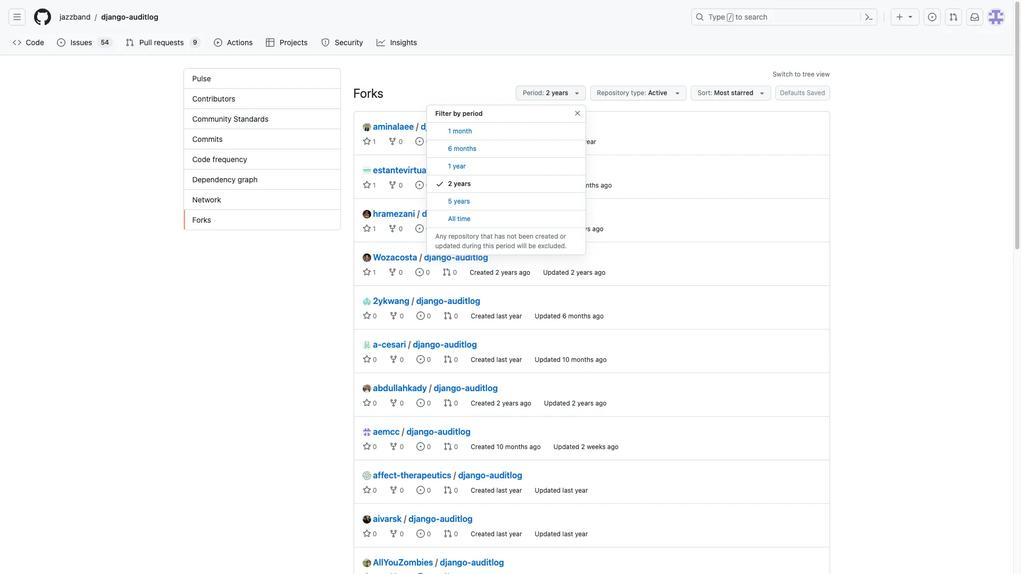 Task type: locate. For each thing, give the bounding box(es) containing it.
1 star image from the top
[[363, 181, 371, 189]]

/ django-auditlog
[[416, 122, 485, 131], [431, 166, 500, 175], [418, 209, 486, 219], [420, 253, 489, 262], [412, 296, 481, 306], [408, 340, 477, 350], [429, 384, 498, 393], [402, 427, 471, 437], [454, 471, 523, 481], [404, 515, 473, 524], [436, 558, 504, 568]]

1 down @estantevirtual image
[[371, 181, 376, 189]]

frequency
[[213, 155, 247, 164]]

django-auditlog link for aemcc
[[407, 427, 471, 437]]

star image for affect-therapeutics
[[363, 486, 371, 495]]

jazzband / django-auditlog
[[60, 12, 158, 22]]

4 created last year from the top
[[471, 531, 522, 539]]

2 right check image
[[448, 180, 452, 188]]

1 vertical spatial star image
[[363, 399, 371, 408]]

updated 10 months ago
[[535, 356, 607, 364]]

created 2 years ago down this
[[470, 269, 531, 277]]

star image down @hramezani icon
[[363, 225, 371, 233]]

not
[[507, 233, 517, 241]]

requests
[[154, 38, 184, 47]]

0 vertical spatial 6
[[448, 145, 453, 153]]

6 up updated 10 months ago
[[563, 312, 567, 320]]

1 link for wozacosta
[[363, 268, 376, 277]]

actions
[[227, 38, 253, 47]]

triangle down image up close menu 'image'
[[573, 89, 582, 97]]

any repository that has not been created or updated during this period will be excluded.
[[436, 233, 567, 250]]

/ left 1 year
[[431, 166, 434, 175]]

/ django-auditlog for affect-therapeutics
[[454, 471, 523, 481]]

repository
[[449, 233, 479, 241]]

2 star image from the top
[[363, 225, 371, 233]]

1 down @hramezani icon
[[371, 225, 376, 233]]

/ right therapeutics
[[454, 471, 456, 481]]

6 star image from the top
[[363, 443, 371, 451]]

created 10 months ago
[[471, 443, 541, 451]]

2 up 'created 10 months ago'
[[497, 400, 501, 408]]

git pull request image
[[126, 38, 134, 47], [443, 268, 452, 277], [444, 312, 453, 320], [444, 356, 453, 364], [444, 486, 453, 495]]

list containing jazzband
[[55, 9, 686, 26]]

4 1 link from the top
[[363, 268, 376, 277]]

/ django-auditlog for abdullahkady
[[429, 384, 498, 393]]

type
[[709, 12, 726, 21]]

type / to search
[[709, 12, 768, 21]]

3 star image from the top
[[363, 268, 371, 277]]

/ django-auditlog for estantevirtual
[[431, 166, 500, 175]]

/ right '2ykwang'
[[412, 296, 414, 306]]

issue opened image for aivarsk
[[417, 530, 425, 539]]

updated for aminalaee
[[543, 138, 569, 146]]

last
[[571, 138, 582, 146], [497, 312, 508, 320], [497, 356, 508, 364], [497, 487, 508, 495], [563, 487, 574, 495], [497, 531, 508, 539], [563, 531, 574, 539]]

0 horizontal spatial triangle down image
[[674, 89, 682, 97]]

graph image
[[377, 38, 385, 47]]

to left search on the right of page
[[736, 12, 743, 21]]

1 vertical spatial 10
[[497, 443, 504, 451]]

updated 2 years ago down the excluded.
[[543, 269, 606, 277]]

/ django-auditlog for aminalaee
[[416, 122, 485, 131]]

issue opened image left check image
[[416, 181, 424, 189]]

created for wozacosta
[[470, 269, 494, 277]]

aivarsk link
[[363, 513, 402, 526]]

aminalaee
[[373, 122, 414, 131]]

to left tree
[[795, 70, 801, 78]]

9
[[193, 38, 197, 46]]

django- for a-cesari
[[413, 340, 445, 350]]

repo forked image for abdullahkady
[[390, 399, 398, 408]]

/ for abdullahkady
[[429, 384, 432, 393]]

6
[[448, 145, 453, 153], [563, 312, 567, 320]]

all
[[448, 215, 456, 223]]

1 horizontal spatial triangle down image
[[758, 89, 767, 97]]

issue opened image up 'abdullahkady'
[[417, 356, 425, 364]]

updated for aemcc
[[554, 443, 580, 451]]

actions link
[[210, 35, 258, 51]]

issue opened image for 2ykwang
[[417, 312, 425, 320]]

auditlog for allyouzombies
[[472, 558, 504, 568]]

/ django-auditlog for aemcc
[[402, 427, 471, 437]]

defaults saved button
[[776, 86, 831, 101]]

year
[[584, 138, 597, 146], [453, 162, 466, 170], [509, 312, 522, 320], [509, 356, 522, 364], [509, 487, 522, 495], [575, 487, 588, 495], [509, 531, 522, 539], [575, 531, 588, 539]]

2 years link
[[427, 176, 586, 193]]

1 star image from the top
[[363, 137, 371, 146]]

1 vertical spatial forks
[[192, 216, 211, 225]]

created 2 years ago up the 1 year "link"
[[470, 138, 531, 146]]

0 horizontal spatial 10
[[497, 443, 504, 451]]

issue opened image
[[929, 13, 937, 21], [416, 137, 424, 146], [416, 181, 424, 189], [417, 356, 425, 364], [417, 443, 425, 451], [417, 574, 425, 575]]

code down commits
[[192, 155, 211, 164]]

insights element
[[183, 68, 341, 230]]

/ right aemcc
[[402, 427, 405, 437]]

3 star image from the top
[[363, 530, 371, 539]]

1 horizontal spatial 6
[[563, 312, 567, 320]]

created 2 years ago up 'created 10 months ago'
[[471, 400, 532, 408]]

sort: most starred
[[698, 89, 754, 97]]

1 link down @hramezani icon
[[363, 225, 376, 233]]

months for updated 10 months ago
[[572, 356, 594, 364]]

created 2 years ago
[[470, 138, 531, 146], [470, 269, 531, 277], [471, 400, 532, 408]]

issue opened image down allyouzombies on the left bottom of the page
[[417, 574, 425, 575]]

2 vertical spatial star image
[[363, 530, 371, 539]]

forks link
[[184, 210, 340, 230]]

allyouzombies
[[373, 558, 433, 568]]

1 horizontal spatial code
[[192, 155, 211, 164]]

/ for aemcc
[[402, 427, 405, 437]]

1 link down @wozacosta image
[[363, 268, 376, 277]]

1 vertical spatial created 2 years ago
[[470, 269, 531, 277]]

star image down @aminalaee image
[[363, 137, 371, 146]]

aminalaee link
[[363, 120, 414, 133]]

2 repo forked image from the top
[[390, 399, 398, 408]]

2 star image from the top
[[363, 399, 371, 408]]

/ right allyouzombies on the left bottom of the page
[[436, 558, 438, 568]]

1 vertical spatial updated 2 years ago
[[545, 400, 607, 408]]

repo forked image down wozacosta
[[389, 268, 397, 277]]

1 link down @estantevirtual image
[[363, 181, 376, 189]]

1 vertical spatial 6
[[563, 312, 567, 320]]

repo forked image down "hramezani"
[[389, 225, 397, 233]]

1 repo forked image from the top
[[390, 356, 398, 364]]

triangle down image right "starred"
[[758, 89, 767, 97]]

issue opened image up the estantevirtual
[[416, 137, 424, 146]]

1 vertical spatial code
[[192, 155, 211, 164]]

insights link
[[373, 35, 423, 51]]

git pull request image for aminalaee
[[443, 137, 452, 146]]

year inside the 1 year "link"
[[453, 162, 466, 170]]

repo forked image down cesari
[[390, 356, 398, 364]]

/
[[95, 12, 97, 22], [729, 14, 733, 21], [416, 122, 419, 131], [431, 166, 434, 175], [418, 209, 420, 219], [420, 253, 422, 262], [412, 296, 414, 306], [408, 340, 411, 350], [429, 384, 432, 393], [402, 427, 405, 437], [454, 471, 456, 481], [404, 515, 407, 524], [436, 558, 438, 568]]

created for a-cesari
[[471, 356, 495, 364]]

/ django-auditlog for allyouzombies
[[436, 558, 504, 568]]

community standards link
[[184, 109, 340, 129]]

@affect therapeutics image
[[363, 472, 371, 481]]

table image
[[266, 38, 275, 47]]

0 vertical spatial code
[[26, 38, 44, 47]]

3 created last year from the top
[[471, 487, 522, 495]]

0 vertical spatial created 2 years ago
[[470, 138, 531, 146]]

3 repo forked image from the top
[[390, 443, 398, 451]]

code link
[[9, 35, 49, 51]]

7 months ago
[[571, 181, 612, 189]]

7 star image from the top
[[363, 486, 371, 495]]

0 horizontal spatial to
[[736, 12, 743, 21]]

star image
[[363, 137, 371, 146], [363, 225, 371, 233], [363, 268, 371, 277], [363, 312, 371, 320], [363, 356, 371, 364], [363, 443, 371, 451], [363, 486, 371, 495], [363, 574, 371, 575]]

code inside code link
[[26, 38, 44, 47]]

2 up the 1 year "link"
[[496, 138, 500, 146]]

/ right type on the right of the page
[[729, 14, 733, 21]]

auditlog for aminalaee
[[452, 122, 485, 131]]

repo forked image down '2ykwang'
[[390, 312, 398, 320]]

to
[[736, 12, 743, 21], [795, 70, 801, 78]]

1 vertical spatial updated last year
[[535, 487, 588, 495]]

code frequency
[[192, 155, 247, 164]]

5 star image from the top
[[363, 356, 371, 364]]

1 created last year from the top
[[471, 312, 522, 320]]

repo forked image down aminalaee at the left
[[389, 137, 397, 146]]

0 link
[[389, 137, 403, 146], [416, 137, 430, 146], [443, 137, 457, 146], [389, 181, 403, 189], [416, 181, 430, 189], [443, 181, 457, 189], [389, 225, 403, 233], [416, 225, 430, 233], [443, 225, 457, 233], [389, 268, 403, 277], [416, 268, 430, 277], [443, 268, 457, 277], [363, 312, 377, 320], [390, 312, 404, 320], [417, 312, 431, 320], [444, 312, 458, 320], [363, 356, 377, 364], [390, 356, 404, 364], [417, 356, 431, 364], [444, 356, 458, 364], [363, 399, 377, 408], [390, 399, 404, 408], [417, 399, 431, 408], [444, 399, 458, 408], [363, 443, 377, 451], [390, 443, 404, 451], [417, 443, 431, 451], [444, 443, 458, 451], [363, 486, 377, 495], [390, 486, 404, 495], [417, 486, 431, 495], [444, 486, 458, 495], [363, 530, 377, 539], [390, 530, 404, 539], [417, 530, 431, 539], [444, 530, 458, 539]]

days
[[577, 225, 591, 233]]

projects
[[280, 38, 308, 47]]

/ right cesari
[[408, 340, 411, 350]]

created for affect-therapeutics
[[471, 487, 495, 495]]

months for created 10 months ago
[[506, 443, 528, 451]]

forks
[[354, 86, 384, 101], [192, 216, 211, 225]]

updated for affect-therapeutics
[[535, 487, 561, 495]]

repo forked image down estantevirtual link
[[389, 181, 397, 189]]

django- right '2ykwang'
[[417, 296, 448, 306]]

auditlog
[[129, 12, 158, 21], [452, 122, 485, 131], [467, 166, 500, 175], [454, 209, 486, 219], [456, 253, 489, 262], [448, 296, 481, 306], [445, 340, 477, 350], [465, 384, 498, 393], [438, 427, 471, 437], [490, 471, 523, 481], [440, 515, 473, 524], [472, 558, 504, 568]]

repo forked image down allyouzombies link
[[390, 574, 398, 575]]

django- right allyouzombies on the left bottom of the page
[[440, 558, 472, 568]]

affect-therapeutics link
[[363, 469, 452, 482]]

10
[[563, 356, 570, 364], [497, 443, 504, 451]]

years right 3
[[502, 225, 518, 233]]

django- for abdullahkady
[[434, 384, 465, 393]]

1 horizontal spatial 10
[[563, 356, 570, 364]]

django-
[[101, 12, 129, 21], [421, 122, 452, 131], [436, 166, 467, 175], [422, 209, 454, 219], [424, 253, 456, 262], [417, 296, 448, 306], [413, 340, 445, 350], [434, 384, 465, 393], [407, 427, 438, 437], [459, 471, 490, 481], [409, 515, 440, 524], [440, 558, 472, 568]]

/ right wozacosta
[[420, 253, 422, 262]]

repo forked image for aminalaee
[[389, 137, 397, 146]]

0
[[397, 138, 403, 146], [424, 138, 430, 146], [452, 138, 457, 146], [397, 181, 403, 189], [424, 181, 430, 189], [452, 181, 457, 189], [397, 225, 403, 233], [424, 225, 430, 233], [452, 225, 457, 233], [397, 269, 403, 277], [424, 269, 430, 277], [452, 269, 457, 277], [371, 312, 377, 320], [398, 312, 404, 320], [425, 312, 431, 320], [453, 312, 458, 320], [371, 356, 377, 364], [398, 356, 404, 364], [425, 356, 431, 364], [453, 356, 458, 364], [371, 400, 377, 408], [398, 400, 404, 408], [425, 400, 431, 408], [453, 400, 458, 408], [371, 443, 377, 451], [398, 443, 404, 451], [425, 443, 431, 451], [453, 443, 458, 451], [371, 487, 377, 495], [398, 487, 404, 495], [425, 487, 431, 495], [453, 487, 458, 495], [371, 531, 377, 539], [398, 531, 404, 539], [425, 531, 431, 539], [453, 531, 458, 539]]

switch to tree view link
[[773, 70, 831, 78]]

django- down 5 on the top left of the page
[[422, 209, 454, 219]]

years up 5 years
[[454, 180, 471, 188]]

code right code icon
[[26, 38, 44, 47]]

months
[[454, 145, 477, 153], [577, 181, 599, 189], [569, 312, 591, 320], [572, 356, 594, 364], [506, 443, 528, 451]]

1 up 2 years
[[448, 162, 451, 170]]

4 repo forked image from the top
[[390, 530, 398, 539]]

0 vertical spatial updated last year
[[543, 138, 597, 146]]

/ right aivarsk
[[404, 515, 407, 524]]

been
[[519, 233, 534, 241]]

contributors link
[[184, 89, 340, 109]]

/ for aivarsk
[[404, 515, 407, 524]]

1 triangle down image from the left
[[573, 89, 582, 97]]

django- right aivarsk
[[409, 515, 440, 524]]

/ for aminalaee
[[416, 122, 419, 131]]

0 vertical spatial 10
[[563, 356, 570, 364]]

forks down network
[[192, 216, 211, 225]]

2 1 link from the top
[[363, 181, 376, 189]]

/ for affect-therapeutics
[[454, 471, 456, 481]]

repo forked image
[[389, 137, 397, 146], [389, 181, 397, 189], [389, 225, 397, 233], [389, 268, 397, 277], [390, 312, 398, 320], [390, 486, 398, 495]]

1 1 link from the top
[[363, 137, 376, 146]]

2 left weeks
[[582, 443, 585, 451]]

dependency graph
[[192, 175, 258, 184]]

auditlog for aemcc
[[438, 427, 471, 437]]

pulse link
[[184, 69, 340, 89]]

django- right aemcc
[[407, 427, 438, 437]]

6 months
[[448, 145, 477, 153]]

git pull request image for estantevirtual
[[443, 181, 452, 189]]

updated last year for affect-therapeutics
[[535, 487, 588, 495]]

estantevirtual
[[373, 166, 429, 175]]

0 horizontal spatial forks
[[192, 216, 211, 225]]

repo forked image down aemcc
[[390, 443, 398, 451]]

/ for a-cesari
[[408, 340, 411, 350]]

@hramezani image
[[363, 210, 371, 219]]

/ right 'abdullahkady'
[[429, 384, 432, 393]]

therapeutics
[[401, 471, 452, 481]]

star image down @wozacosta image
[[363, 268, 371, 277]]

/ django-auditlog for a-cesari
[[408, 340, 477, 350]]

created 3 years ago
[[470, 225, 531, 233]]

code frequency link
[[184, 150, 340, 170]]

code inside code frequency link
[[192, 155, 211, 164]]

django-auditlog link for a-cesari
[[413, 340, 477, 350]]

star image down @abdullahkady image
[[363, 399, 371, 408]]

django- down filter
[[421, 122, 452, 131]]

/ right aminalaee at the left
[[416, 122, 419, 131]]

created last year for a-cesari
[[471, 356, 522, 364]]

issue opened image
[[57, 38, 66, 47], [416, 225, 424, 233], [416, 268, 424, 277], [417, 312, 425, 320], [417, 399, 425, 408], [417, 486, 425, 495], [417, 530, 425, 539]]

/ right "hramezani"
[[418, 209, 420, 219]]

54
[[101, 38, 109, 46]]

star image
[[363, 181, 371, 189], [363, 399, 371, 408], [363, 530, 371, 539]]

star image down "@2ykwang" image
[[363, 312, 371, 320]]

play image
[[214, 38, 222, 47]]

a-
[[373, 340, 382, 350]]

git pull request image for wozacosta
[[443, 268, 452, 277]]

2 down the updated 2 days ago at the top right of the page
[[571, 269, 575, 277]]

/ for estantevirtual
[[431, 166, 434, 175]]

forks inside insights element
[[192, 216, 211, 225]]

menu containing 1 month
[[427, 123, 586, 228]]

created 2 years ago for aminalaee
[[470, 138, 531, 146]]

allyouzombies link
[[363, 557, 433, 570]]

created
[[536, 233, 559, 241]]

menu
[[427, 123, 586, 228]]

1 down @wozacosta image
[[371, 269, 376, 277]]

7
[[571, 181, 575, 189]]

0 horizontal spatial period
[[463, 110, 483, 118]]

triangle down image for most starred
[[758, 89, 767, 97]]

star image down @aemcc image
[[363, 443, 371, 451]]

repo forked image down abdullahkady link
[[390, 399, 398, 408]]

8 star image from the top
[[363, 574, 371, 575]]

auditlog for estantevirtual
[[467, 166, 500, 175]]

aivarsk
[[373, 515, 402, 524]]

3 1 link from the top
[[363, 225, 376, 233]]

tree
[[803, 70, 815, 78]]

star image down @estantevirtual image
[[363, 181, 371, 189]]

git pull request image
[[950, 13, 959, 21], [443, 137, 452, 146], [443, 181, 452, 189], [443, 225, 452, 233], [444, 399, 453, 408], [444, 443, 453, 451], [444, 530, 453, 539], [444, 574, 453, 575]]

star image for hramezani
[[363, 225, 371, 233]]

1 down @aminalaee image
[[371, 138, 376, 146]]

issue opened image right plus "image"
[[929, 13, 937, 21]]

django- down 'created 10 months ago'
[[459, 471, 490, 481]]

1 vertical spatial period
[[496, 242, 516, 250]]

cesari
[[382, 340, 406, 350]]

years up 'created 10 months ago'
[[503, 400, 519, 408]]

git pull request image for hramezani
[[443, 225, 452, 233]]

2 created last year from the top
[[471, 356, 522, 364]]

django- down updated
[[424, 253, 456, 262]]

triangle down image
[[573, 89, 582, 97], [758, 89, 767, 97]]

period down has
[[496, 242, 516, 250]]

django- for hramezani
[[422, 209, 454, 219]]

updated 2 years ago
[[543, 269, 606, 277], [545, 400, 607, 408]]

issue opened image up therapeutics
[[417, 443, 425, 451]]

repo forked image for affect-therapeutics
[[390, 486, 398, 495]]

django- for estantevirtual
[[436, 166, 467, 175]]

wozacosta link
[[363, 251, 418, 264]]

star image for estantevirtual
[[363, 181, 371, 189]]

1 horizontal spatial period
[[496, 242, 516, 250]]

2 vertical spatial created 2 years ago
[[471, 400, 532, 408]]

1 vertical spatial to
[[795, 70, 801, 78]]

2
[[546, 89, 550, 97], [496, 138, 500, 146], [448, 180, 452, 188], [571, 225, 575, 233], [496, 269, 500, 277], [571, 269, 575, 277], [497, 400, 501, 408], [572, 400, 576, 408], [582, 443, 585, 451]]

triangle down image
[[907, 12, 915, 21], [674, 89, 682, 97]]

star image down @affect therapeutics icon
[[363, 486, 371, 495]]

django- up 2 years
[[436, 166, 467, 175]]

repo forked image for estantevirtual
[[389, 181, 397, 189]]

2 triangle down image from the left
[[758, 89, 767, 97]]

will
[[517, 242, 527, 250]]

star image down @allyouzombies icon
[[363, 574, 371, 575]]

repo forked image down affect-
[[390, 486, 398, 495]]

triangle down image for 2 years
[[573, 89, 582, 97]]

0 horizontal spatial triangle down image
[[573, 89, 582, 97]]

period:
[[523, 89, 545, 97]]

2 vertical spatial updated last year
[[535, 531, 588, 539]]

star image down @a cesari 'image'
[[363, 356, 371, 364]]

updated 2 years ago down updated 10 months ago
[[545, 400, 607, 408]]

0 vertical spatial updated 2 years ago
[[543, 269, 606, 277]]

/ inside type / to search
[[729, 14, 733, 21]]

0 vertical spatial to
[[736, 12, 743, 21]]

triangle down image right plus "image"
[[907, 12, 915, 21]]

1 vertical spatial triangle down image
[[674, 89, 682, 97]]

pull requests
[[140, 38, 184, 47]]

filter
[[436, 110, 452, 118]]

forks up @aminalaee image
[[354, 86, 384, 101]]

django- right cesari
[[413, 340, 445, 350]]

2 down updated 10 months ago
[[572, 400, 576, 408]]

period
[[463, 110, 483, 118], [496, 242, 516, 250]]

django- right 'abdullahkady'
[[434, 384, 465, 393]]

issue opened image for aminalaee
[[416, 137, 424, 146]]

triangle down image right active
[[674, 89, 682, 97]]

/ for wozacosta
[[420, 253, 422, 262]]

auditlog for abdullahkady
[[465, 384, 498, 393]]

list
[[55, 9, 686, 26]]

django-auditlog link for affect-therapeutics
[[459, 471, 523, 481]]

0 vertical spatial forks
[[354, 86, 384, 101]]

0 horizontal spatial code
[[26, 38, 44, 47]]

0 vertical spatial triangle down image
[[907, 12, 915, 21]]

period right by
[[463, 110, 483, 118]]

issue opened image for wozacosta
[[416, 268, 424, 277]]

abdullahkady link
[[363, 382, 427, 395]]

ago
[[520, 138, 531, 146], [601, 181, 612, 189], [520, 225, 531, 233], [593, 225, 604, 233], [520, 269, 531, 277], [595, 269, 606, 277], [593, 312, 604, 320], [596, 356, 607, 364], [521, 400, 532, 408], [596, 400, 607, 408], [530, 443, 541, 451], [608, 443, 619, 451]]

django-auditlog link for 2ykwang
[[417, 296, 481, 306]]

created last year for 2ykwang
[[471, 312, 522, 320]]

@aminalaee image
[[363, 123, 371, 131]]

1 horizontal spatial forks
[[354, 86, 384, 101]]

0 vertical spatial star image
[[363, 181, 371, 189]]

0 vertical spatial period
[[463, 110, 483, 118]]

4 star image from the top
[[363, 312, 371, 320]]

issue opened image for a-cesari
[[417, 356, 425, 364]]

/ right jazzband
[[95, 12, 97, 22]]

6 up 1 year
[[448, 145, 453, 153]]

1 link down @aminalaee image
[[363, 137, 376, 146]]

1 horizontal spatial triangle down image
[[907, 12, 915, 21]]

repo forked image down aivarsk
[[390, 530, 398, 539]]

django- up 54 at left
[[101, 12, 129, 21]]

star image down "@aivarsk" image
[[363, 530, 371, 539]]

repo forked image
[[390, 356, 398, 364], [390, 399, 398, 408], [390, 443, 398, 451], [390, 530, 398, 539], [390, 574, 398, 575]]

star image for a-cesari
[[363, 356, 371, 364]]



Task type: vqa. For each thing, say whether or not it's contained in the screenshot.


Task type: describe. For each thing, give the bounding box(es) containing it.
1 link for hramezani
[[363, 225, 376, 233]]

star image for aemcc
[[363, 443, 371, 451]]

5 years link
[[427, 193, 586, 211]]

plus image
[[896, 13, 905, 21]]

2 years
[[448, 180, 471, 188]]

saved
[[807, 89, 826, 97]]

created for 2ykwang
[[471, 312, 495, 320]]

updated 2 years ago for abdullahkady
[[545, 400, 607, 408]]

/ for allyouzombies
[[436, 558, 438, 568]]

aemcc
[[373, 427, 400, 437]]

django- for aivarsk
[[409, 515, 440, 524]]

has
[[495, 233, 506, 241]]

2 left days
[[571, 225, 575, 233]]

defaults saved
[[781, 89, 826, 97]]

auditlog for a-cesari
[[445, 340, 477, 350]]

search
[[745, 12, 768, 21]]

django- for allyouzombies
[[440, 558, 472, 568]]

auditlog inside jazzband / django-auditlog
[[129, 12, 158, 21]]

shield image
[[321, 38, 330, 47]]

switch
[[773, 70, 794, 78]]

months for updated 6 months ago
[[569, 312, 591, 320]]

most
[[715, 89, 730, 97]]

created for hramezani
[[470, 225, 494, 233]]

updated for a-cesari
[[535, 356, 561, 364]]

django-auditlog link for estantevirtual
[[436, 166, 500, 175]]

git pull request image for affect-therapeutics
[[444, 486, 453, 495]]

1 for wozacosta
[[371, 269, 376, 277]]

month
[[453, 127, 472, 135]]

code for code
[[26, 38, 44, 47]]

dependency
[[192, 175, 236, 184]]

updated 2 years ago for wozacosta
[[543, 269, 606, 277]]

or
[[560, 233, 567, 241]]

@aemcc image
[[363, 428, 371, 437]]

notifications image
[[971, 13, 980, 21]]

years up updated 2 weeks ago
[[578, 400, 594, 408]]

projects link
[[262, 35, 313, 51]]

django- for affect-therapeutics
[[459, 471, 490, 481]]

dependency graph link
[[184, 170, 340, 190]]

estantevirtual link
[[363, 164, 429, 177]]

1 year link
[[427, 158, 586, 176]]

@a cesari image
[[363, 341, 371, 350]]

defaults
[[781, 89, 806, 97]]

community standards
[[192, 114, 269, 123]]

1 for estantevirtual
[[371, 181, 376, 189]]

@abdullahkady image
[[363, 385, 371, 393]]

pulse
[[192, 74, 211, 83]]

star image for wozacosta
[[363, 268, 371, 277]]

updated for 2ykwang
[[535, 312, 561, 320]]

3
[[496, 225, 500, 233]]

star image for abdullahkady
[[363, 399, 371, 408]]

created last year for affect-therapeutics
[[471, 487, 522, 495]]

created last year for aivarsk
[[471, 531, 522, 539]]

years right 5 on the top left of the page
[[454, 197, 470, 205]]

homepage image
[[34, 9, 51, 26]]

django- inside jazzband / django-auditlog
[[101, 12, 129, 21]]

network
[[192, 195, 221, 204]]

updated last year for aminalaee
[[543, 138, 597, 146]]

5 repo forked image from the top
[[390, 574, 398, 575]]

/ for hramezani
[[418, 209, 420, 219]]

updated
[[436, 242, 461, 250]]

django- for wozacosta
[[424, 253, 456, 262]]

hramezani
[[373, 209, 415, 219]]

jazzband link
[[55, 9, 95, 26]]

updated 6 months ago
[[535, 312, 604, 320]]

this
[[483, 242, 494, 250]]

django-auditlog link for abdullahkady
[[434, 384, 498, 393]]

by
[[454, 110, 461, 118]]

issue opened image for affect-therapeutics
[[417, 486, 425, 495]]

auditlog for hramezani
[[454, 209, 486, 219]]

starred
[[732, 89, 754, 97]]

years up the 1 year "link"
[[501, 138, 518, 146]]

auditlog for wozacosta
[[456, 253, 489, 262]]

during
[[462, 242, 482, 250]]

insights
[[391, 38, 417, 47]]

filter by period
[[436, 110, 483, 118]]

period: 2 years
[[523, 89, 569, 97]]

period inside any repository that has not been created or updated during this period will be excluded.
[[496, 242, 516, 250]]

git pull request image for 2ykwang
[[444, 312, 453, 320]]

auditlog for aivarsk
[[440, 515, 473, 524]]

django-auditlog link for wozacosta
[[424, 253, 489, 262]]

years down "will"
[[501, 269, 518, 277]]

contributors
[[192, 94, 236, 103]]

star image for aivarsk
[[363, 530, 371, 539]]

/ django-auditlog for 2ykwang
[[412, 296, 481, 306]]

switch to tree view
[[773, 70, 831, 78]]

sort:
[[698, 89, 713, 97]]

updated for hramezani
[[544, 225, 570, 233]]

years down days
[[577, 269, 593, 277]]

6 months link
[[427, 141, 586, 158]]

auditlog for 2ykwang
[[448, 296, 481, 306]]

star image for 2ykwang
[[363, 312, 371, 320]]

aemcc link
[[363, 426, 400, 439]]

1 horizontal spatial to
[[795, 70, 801, 78]]

abdullahkady
[[373, 384, 427, 393]]

updated 2 weeks ago
[[554, 443, 619, 451]]

2ykwang link
[[363, 295, 410, 308]]

repo forked image for wozacosta
[[389, 268, 397, 277]]

1 for hramezani
[[371, 225, 376, 233]]

django- for aminalaee
[[421, 122, 452, 131]]

2ykwang
[[373, 296, 410, 306]]

network link
[[184, 190, 340, 210]]

django-auditlog link for aminalaee
[[421, 122, 485, 131]]

be
[[529, 242, 536, 250]]

django-auditlog link for aivarsk
[[409, 515, 473, 524]]

updated for wozacosta
[[543, 269, 569, 277]]

commits
[[192, 135, 223, 144]]

created 2 years ago for wozacosta
[[470, 269, 531, 277]]

issue opened image for abdullahkady
[[417, 399, 425, 408]]

1 year
[[448, 162, 466, 170]]

updated for abdullahkady
[[545, 400, 570, 408]]

1 inside "link"
[[448, 162, 451, 170]]

@aivarsk image
[[363, 516, 371, 524]]

all time link
[[427, 211, 586, 228]]

10 for updated
[[563, 356, 570, 364]]

git pull request image for aivarsk
[[444, 530, 453, 539]]

affect-
[[373, 471, 401, 481]]

a-cesari
[[373, 340, 406, 350]]

affect-therapeutics
[[373, 471, 452, 481]]

weeks
[[587, 443, 606, 451]]

updated 2 days ago
[[544, 225, 604, 233]]

updated for aivarsk
[[535, 531, 561, 539]]

code image
[[13, 38, 21, 47]]

commits link
[[184, 129, 340, 150]]

issue opened image for hramezani
[[416, 225, 424, 233]]

created for abdullahkady
[[471, 400, 495, 408]]

@estantevirtual image
[[363, 167, 371, 175]]

created for aivarsk
[[471, 531, 495, 539]]

excluded.
[[538, 242, 567, 250]]

1 link for estantevirtual
[[363, 181, 376, 189]]

that
[[481, 233, 493, 241]]

django-auditlog link for allyouzombies
[[440, 558, 504, 568]]

2 right period:
[[546, 89, 550, 97]]

repo forked image for a-cesari
[[390, 356, 398, 364]]

git pull request image for abdullahkady
[[444, 399, 453, 408]]

created for aemcc
[[471, 443, 495, 451]]

jazzband
[[60, 12, 91, 21]]

@allyouzombies image
[[363, 559, 371, 568]]

0 horizontal spatial 6
[[448, 145, 453, 153]]

time
[[458, 215, 471, 223]]

/ inside jazzband / django-auditlog
[[95, 12, 97, 22]]

command palette image
[[865, 13, 874, 21]]

/ django-auditlog for wozacosta
[[420, 253, 489, 262]]

repo forked image for aivarsk
[[390, 530, 398, 539]]

1 month
[[448, 127, 472, 135]]

repo forked image for 2ykwang
[[390, 312, 398, 320]]

repo forked image for aemcc
[[390, 443, 398, 451]]

1 link for aminalaee
[[363, 137, 376, 146]]

/ for 2ykwang
[[412, 296, 414, 306]]

2 down any repository that has not been created or updated during this period will be excluded. at the top of page
[[496, 269, 500, 277]]

created for aminalaee
[[470, 138, 494, 146]]

years right period:
[[552, 89, 569, 97]]

security
[[335, 38, 363, 47]]

security link
[[317, 35, 368, 51]]

django- for 2ykwang
[[417, 296, 448, 306]]

@2ykwang image
[[363, 298, 371, 306]]

/ django-auditlog for aivarsk
[[404, 515, 473, 524]]

community
[[192, 114, 232, 123]]

standards
[[234, 114, 269, 123]]

repository type: active
[[597, 89, 670, 97]]

/ django-auditlog for hramezani
[[418, 209, 486, 219]]

close menu image
[[574, 109, 582, 118]]

check image
[[436, 180, 444, 188]]

type:
[[632, 89, 647, 97]]

5
[[448, 197, 452, 205]]

any
[[436, 233, 447, 241]]

issues
[[71, 38, 92, 47]]

10 for created
[[497, 443, 504, 451]]

1 left month
[[448, 127, 451, 135]]

@wozacosta image
[[363, 254, 371, 262]]

auditlog for affect-therapeutics
[[490, 471, 523, 481]]

issue opened image for aemcc
[[417, 443, 425, 451]]



